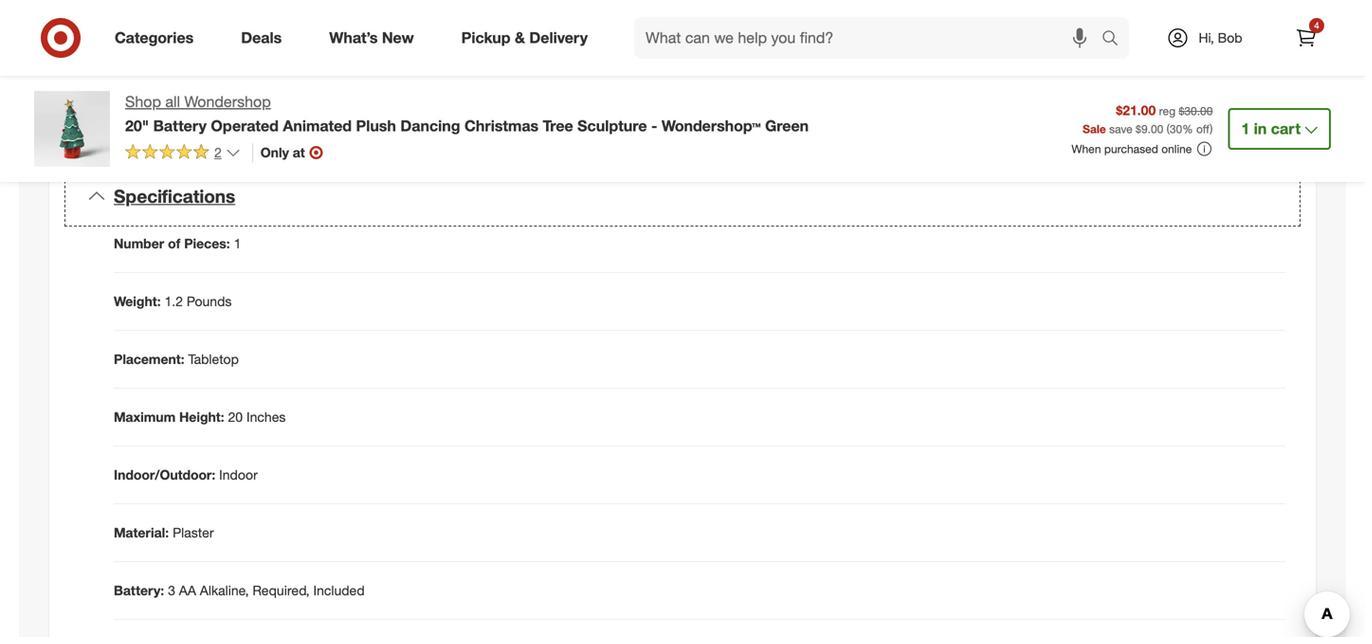 Task type: vqa. For each thing, say whether or not it's contained in the screenshot.
JUST DANCE 2024 DELUXE EDITION - NINTENDO SWITCH (DIGITAL) 'image'
no



Task type: describe. For each thing, give the bounding box(es) containing it.
What can we help you find? suggestions appear below search field
[[635, 17, 1107, 59]]

(
[[1167, 122, 1170, 136]]

deals
[[241, 29, 282, 47]]

20"
[[125, 117, 149, 135]]

categories link
[[99, 17, 217, 59]]

battery: 3 aa alkaline, required, included
[[114, 582, 365, 599]]

only at
[[261, 144, 305, 161]]

$21.00 reg $30.00 sale save $ 9.00 ( 30 % off )
[[1083, 102, 1213, 136]]

wondershop
[[184, 92, 271, 111]]

wondershop™
[[662, 117, 761, 135]]

battery
[[153, 117, 207, 135]]

christmas
[[465, 117, 539, 135]]

search
[[1094, 30, 1139, 49]]

about
[[604, 47, 666, 74]]

new
[[382, 29, 414, 47]]

weight: 1.2 pounds
[[114, 293, 232, 310]]

2 link
[[125, 143, 241, 165]]

indoor/outdoor:
[[114, 467, 216, 483]]

shop
[[125, 92, 161, 111]]

0 vertical spatial 1
[[1242, 120, 1250, 138]]

specifications button
[[64, 166, 1301, 227]]

maximum
[[114, 409, 176, 426]]

plaster
[[173, 525, 214, 541]]

sculpture
[[578, 117, 647, 135]]

cart
[[1272, 120, 1301, 138]]

when
[[1072, 142, 1102, 156]]

$
[[1136, 122, 1142, 136]]

search button
[[1094, 17, 1139, 63]]

aa
[[179, 582, 196, 599]]

tabletop
[[188, 351, 239, 368]]

30
[[1170, 122, 1183, 136]]

animated
[[283, 117, 352, 135]]

hi,
[[1199, 29, 1215, 46]]

operated
[[211, 117, 279, 135]]

0 horizontal spatial 1
[[234, 235, 241, 252]]

purchased
[[1105, 142, 1159, 156]]

item
[[716, 47, 762, 74]]

shop all wondershop 20" battery operated animated plush dancing christmas tree sculpture - wondershop™ green
[[125, 92, 809, 135]]

at
[[293, 144, 305, 161]]

delivery
[[530, 29, 588, 47]]

of
[[168, 235, 181, 252]]

%
[[1183, 122, 1194, 136]]

1.2
[[165, 293, 183, 310]]

4 link
[[1286, 17, 1328, 59]]

when purchased online
[[1072, 142, 1193, 156]]

2
[[214, 144, 222, 161]]

placement:
[[114, 351, 185, 368]]



Task type: locate. For each thing, give the bounding box(es) containing it.
battery:
[[114, 582, 164, 599]]

save
[[1110, 122, 1133, 136]]

what's new
[[329, 29, 414, 47]]

pickup & delivery
[[462, 29, 588, 47]]

1 vertical spatial 1
[[234, 235, 241, 252]]

1 in cart
[[1242, 120, 1301, 138]]

pounds
[[187, 293, 232, 310]]

height:
[[179, 409, 224, 426]]

1 horizontal spatial 1
[[1242, 120, 1250, 138]]

only
[[261, 144, 289, 161]]

tree
[[543, 117, 574, 135]]

$30.00
[[1179, 104, 1213, 118]]

weight:
[[114, 293, 161, 310]]

number of pieces: 1
[[114, 235, 241, 252]]

off
[[1197, 122, 1210, 136]]

what's
[[329, 29, 378, 47]]

pickup & delivery link
[[445, 17, 612, 59]]

included
[[313, 582, 365, 599]]

what's new link
[[313, 17, 438, 59]]

specifications
[[114, 185, 235, 207]]

material:
[[114, 525, 169, 541]]

3
[[168, 582, 175, 599]]

deals link
[[225, 17, 306, 59]]

9.00
[[1142, 122, 1164, 136]]

about this item
[[604, 47, 762, 74]]

pieces:
[[184, 235, 230, 252]]

in
[[1255, 120, 1267, 138]]

20
[[228, 409, 243, 426]]

this
[[672, 47, 710, 74]]

categories
[[115, 29, 194, 47]]

pickup
[[462, 29, 511, 47]]

-
[[652, 117, 658, 135]]

&
[[515, 29, 525, 47]]

dancing
[[401, 117, 461, 135]]

alkaline,
[[200, 582, 249, 599]]

indoor
[[219, 467, 258, 483]]

hi, bob
[[1199, 29, 1243, 46]]

required,
[[253, 582, 310, 599]]

placement: tabletop
[[114, 351, 239, 368]]

material: plaster
[[114, 525, 214, 541]]

1 in cart for 20" battery operated animated plush dancing christmas tree sculpture - wondershop™ green element
[[1242, 120, 1301, 138]]

bob
[[1218, 29, 1243, 46]]

4
[[1315, 19, 1320, 31]]

all
[[165, 92, 180, 111]]

green
[[765, 117, 809, 135]]

image of 20" battery operated animated plush dancing christmas tree sculpture - wondershop™ green image
[[34, 91, 110, 167]]

reg
[[1160, 104, 1176, 118]]

indoor/outdoor: indoor
[[114, 467, 258, 483]]

)
[[1210, 122, 1213, 136]]

plush
[[356, 117, 396, 135]]

online
[[1162, 142, 1193, 156]]

$21.00
[[1117, 102, 1156, 119]]

1 left in
[[1242, 120, 1250, 138]]

inches
[[247, 409, 286, 426]]

maximum height: 20 inches
[[114, 409, 286, 426]]

1 right pieces:
[[234, 235, 241, 252]]

sale
[[1083, 122, 1107, 136]]

number
[[114, 235, 164, 252]]

1
[[1242, 120, 1250, 138], [234, 235, 241, 252]]



